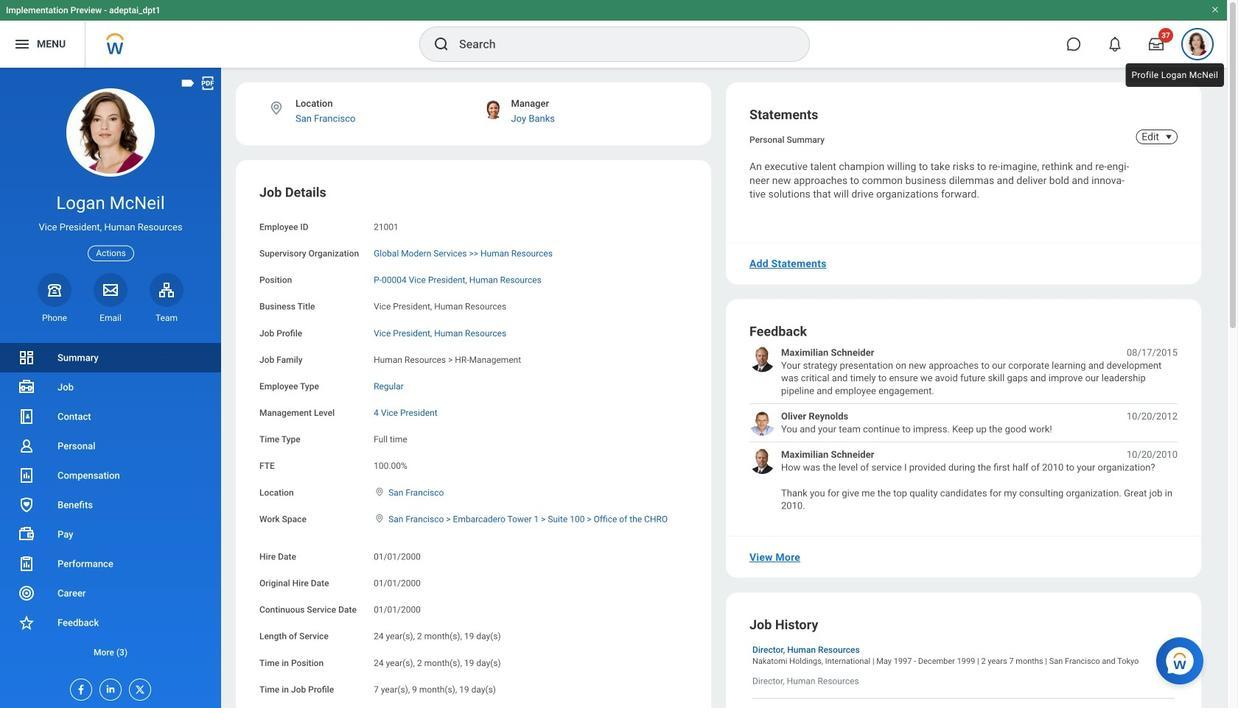 Task type: vqa. For each thing, say whether or not it's contained in the screenshot.
BANNER
yes



Task type: describe. For each thing, give the bounding box(es) containing it.
compensation image
[[18, 467, 35, 485]]

x image
[[130, 680, 146, 696]]

inbox large image
[[1149, 37, 1164, 52]]

view team image
[[158, 281, 175, 299]]

search image
[[433, 35, 450, 53]]

0 horizontal spatial list
[[0, 343, 221, 668]]

notifications large image
[[1108, 37, 1122, 52]]

job image
[[18, 379, 35, 396]]

contact image
[[18, 408, 35, 426]]

facebook image
[[71, 680, 87, 696]]

caret down image
[[1160, 131, 1178, 143]]

tag image
[[180, 75, 196, 91]]

1 employee's photo (maximilian schneider) image from the top
[[750, 347, 775, 372]]

profile logan mcneil image
[[1186, 32, 1209, 59]]

phone logan mcneil element
[[38, 312, 71, 324]]

2 employee's photo (maximilian schneider) image from the top
[[750, 449, 775, 475]]



Task type: locate. For each thing, give the bounding box(es) containing it.
location image
[[374, 487, 386, 498]]

1 horizontal spatial location image
[[374, 514, 386, 524]]

view printable version (pdf) image
[[200, 75, 216, 91]]

phone image
[[44, 281, 65, 299]]

mail image
[[102, 281, 119, 299]]

justify image
[[13, 35, 31, 53]]

employee's photo (maximilian schneider) image
[[750, 347, 775, 372], [750, 449, 775, 475]]

location image
[[268, 100, 284, 116], [374, 514, 386, 524]]

tooltip
[[1123, 60, 1227, 90]]

navigation pane region
[[0, 68, 221, 709]]

1 horizontal spatial list
[[750, 347, 1178, 513]]

close environment banner image
[[1211, 5, 1220, 14]]

employee's photo (maximilian schneider) image up employee's photo (oliver reynolds)
[[750, 347, 775, 372]]

employee's photo (oliver reynolds) image
[[750, 411, 775, 436]]

full time element
[[374, 432, 407, 445]]

list
[[0, 343, 221, 668], [750, 347, 1178, 513]]

0 vertical spatial employee's photo (maximilian schneider) image
[[750, 347, 775, 372]]

feedback image
[[18, 615, 35, 632]]

Search Workday  search field
[[459, 28, 779, 60]]

personal image
[[18, 438, 35, 455]]

personal summary element
[[750, 132, 825, 145]]

group
[[259, 184, 688, 697]]

performance image
[[18, 556, 35, 573]]

1 vertical spatial location image
[[374, 514, 386, 524]]

linkedin image
[[100, 680, 116, 696]]

email logan mcneil element
[[94, 312, 127, 324]]

career image
[[18, 585, 35, 603]]

benefits image
[[18, 497, 35, 514]]

0 horizontal spatial location image
[[268, 100, 284, 116]]

banner
[[0, 0, 1227, 68]]

pay image
[[18, 526, 35, 544]]

0 vertical spatial location image
[[268, 100, 284, 116]]

team logan mcneil element
[[150, 312, 184, 324]]

summary image
[[18, 349, 35, 367]]

employee's photo (maximilian schneider) image down employee's photo (oliver reynolds)
[[750, 449, 775, 475]]

1 vertical spatial employee's photo (maximilian schneider) image
[[750, 449, 775, 475]]



